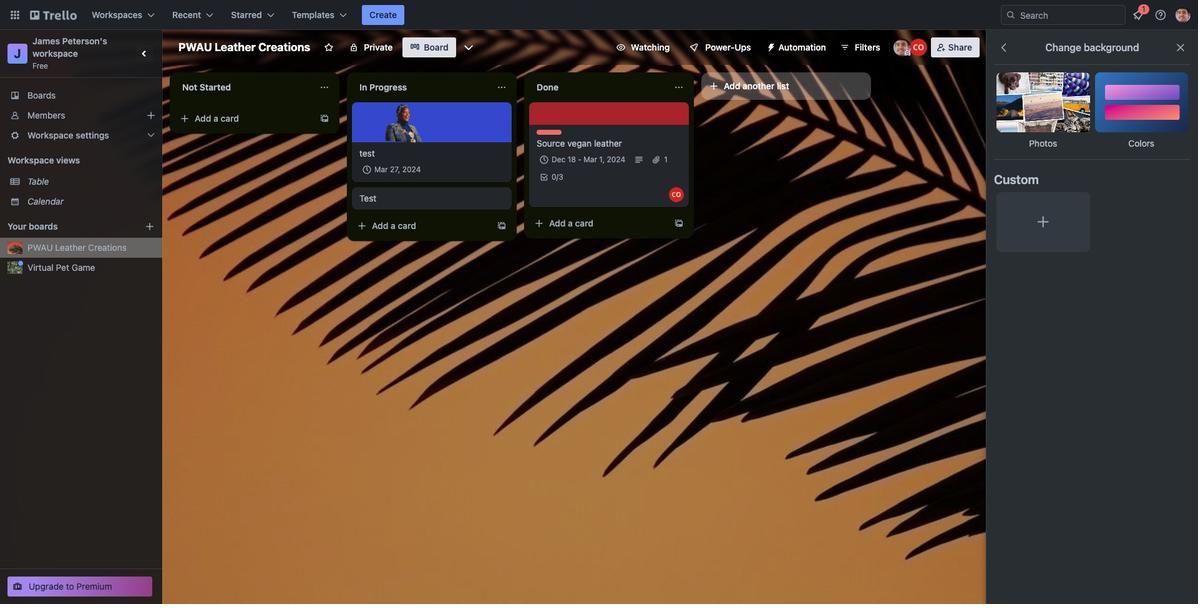 Task type: locate. For each thing, give the bounding box(es) containing it.
1 horizontal spatial add a card
[[372, 220, 416, 231]]

search image
[[1006, 10, 1016, 20]]

upgrade to premium
[[29, 581, 112, 592]]

calendar link
[[27, 195, 155, 208]]

workspace
[[27, 130, 73, 140], [7, 155, 54, 165]]

1 vertical spatial 2024
[[402, 165, 421, 174]]

workspace views
[[7, 155, 80, 165]]

views
[[56, 155, 80, 165]]

1 vertical spatial pwau
[[27, 242, 53, 253]]

0 vertical spatial christina overa (christinaovera) image
[[910, 39, 927, 56]]

1 horizontal spatial add a card button
[[352, 216, 492, 236]]

1 horizontal spatial creations
[[258, 41, 310, 54]]

0 horizontal spatial pwau leather creations
[[27, 242, 127, 253]]

1 horizontal spatial card
[[398, 220, 416, 231]]

james peterson (jamespeterson93) image right open information menu image
[[1176, 7, 1191, 22]]

workspace up table
[[7, 155, 54, 165]]

creations down templates
[[258, 41, 310, 54]]

pwau leather creations inside text field
[[178, 41, 310, 54]]

workspaces button
[[84, 5, 162, 25]]

2024 right 1,
[[607, 155, 625, 164]]

add a card button down "not started" "text field"
[[175, 109, 315, 129]]

add for add a card button for in progress
[[372, 220, 388, 231]]

pwau leather creations down starred
[[178, 41, 310, 54]]

0 vertical spatial leather
[[215, 41, 256, 54]]

2 horizontal spatial add a card button
[[529, 213, 669, 233]]

add another list
[[724, 81, 789, 91]]

star or unstar board image
[[324, 42, 334, 52]]

a
[[214, 113, 218, 124], [568, 218, 573, 228], [391, 220, 396, 231]]

Done text field
[[529, 77, 667, 97]]

mar inside mar 27, 2024 checkbox
[[374, 165, 388, 174]]

1 vertical spatial creations
[[88, 242, 127, 253]]

0 vertical spatial james peterson (jamespeterson93) image
[[1176, 7, 1191, 22]]

sm image
[[761, 37, 779, 55]]

upgrade to premium link
[[7, 577, 152, 597]]

0 horizontal spatial creations
[[88, 242, 127, 253]]

Mar 27, 2024 checkbox
[[359, 162, 425, 177]]

leather
[[594, 138, 622, 149]]

workspace for workspace views
[[7, 155, 54, 165]]

workspace inside popup button
[[27, 130, 73, 140]]

virtual pet game
[[27, 262, 95, 273]]

customize views image
[[462, 41, 475, 54]]

add for add another list button
[[724, 81, 740, 91]]

recent
[[172, 9, 201, 20]]

custom
[[994, 172, 1039, 187]]

add a card for in progress
[[372, 220, 416, 231]]

0 vertical spatial pwau leather creations
[[178, 41, 310, 54]]

a for done
[[568, 218, 573, 228]]

add down test
[[372, 220, 388, 231]]

table link
[[27, 175, 155, 188]]

workspace settings button
[[0, 125, 162, 145]]

https://media2.giphy.com/media/vhqa3tryiebmkd5qih/100w.gif?cid=ad960664tuux3ictzc2l4kkstlpkpgfee3kg7e05hcw8694d&ep=v1_stickers_search&rid=100w.gif&ct=s image
[[384, 101, 427, 144]]

pwau leather creations
[[178, 41, 310, 54], [27, 242, 127, 253]]

0 horizontal spatial pwau
[[27, 242, 53, 253]]

pwau inside text field
[[178, 41, 212, 54]]

add a card button down test link
[[352, 216, 492, 236]]

0 horizontal spatial christina overa (christinaovera) image
[[669, 187, 684, 202]]

2 horizontal spatial add a card
[[549, 218, 594, 228]]

1 horizontal spatial pwau leather creations
[[178, 41, 310, 54]]

1 horizontal spatial 2024
[[607, 155, 625, 164]]

leather down starred
[[215, 41, 256, 54]]

pwau
[[178, 41, 212, 54], [27, 242, 53, 253]]

your boards
[[7, 221, 58, 232]]

add a card down started in the left of the page
[[195, 113, 239, 124]]

add a card down the 3
[[549, 218, 594, 228]]

add a card
[[195, 113, 239, 124], [549, 218, 594, 228], [372, 220, 416, 231]]

christina overa (christinaovera) image
[[910, 39, 927, 56], [669, 187, 684, 202]]

add left another
[[724, 81, 740, 91]]

2024
[[607, 155, 625, 164], [402, 165, 421, 174]]

18
[[568, 155, 576, 164]]

2024 right 27,
[[402, 165, 421, 174]]

1 vertical spatial leather
[[55, 242, 86, 253]]

1 horizontal spatial christina overa (christinaovera) image
[[910, 39, 927, 56]]

0 vertical spatial mar
[[584, 155, 597, 164]]

add a card down test
[[372, 220, 416, 231]]

Board name text field
[[172, 37, 317, 57]]

1 horizontal spatial pwau
[[178, 41, 212, 54]]

add board image
[[145, 222, 155, 232]]

1 notification image
[[1131, 7, 1146, 22]]

1
[[664, 155, 668, 164]]

add a card button down the 3
[[529, 213, 669, 233]]

0 horizontal spatial mar
[[374, 165, 388, 174]]

source
[[537, 138, 565, 149]]

add
[[724, 81, 740, 91], [195, 113, 211, 124], [549, 218, 566, 228], [372, 220, 388, 231]]

pwau up virtual
[[27, 242, 53, 253]]

power-
[[705, 42, 735, 52]]

add down not started
[[195, 113, 211, 124]]

add a card button for in progress
[[352, 216, 492, 236]]

1 horizontal spatial leather
[[215, 41, 256, 54]]

add for leftmost add a card button
[[195, 113, 211, 124]]

colors
[[1129, 138, 1155, 149]]

share
[[948, 42, 972, 52]]

1 horizontal spatial mar
[[584, 155, 597, 164]]

starred button
[[224, 5, 282, 25]]

members link
[[0, 105, 162, 125]]

color: bold red, title: "sourcing" element
[[537, 130, 569, 139]]

3
[[559, 172, 563, 182]]

create from template… image
[[674, 218, 684, 228], [497, 221, 507, 231]]

workspace down members
[[27, 130, 73, 140]]

0 vertical spatial pwau
[[178, 41, 212, 54]]

Not Started text field
[[175, 77, 312, 97]]

1 vertical spatial mar
[[374, 165, 388, 174]]

1 vertical spatial christina overa (christinaovera) image
[[669, 187, 684, 202]]

leather
[[215, 41, 256, 54], [55, 242, 86, 253]]

card
[[221, 113, 239, 124], [575, 218, 594, 228], [398, 220, 416, 231]]

your boards with 2 items element
[[7, 219, 126, 234]]

mar
[[584, 155, 597, 164], [374, 165, 388, 174]]

2 horizontal spatial a
[[568, 218, 573, 228]]

to
[[66, 581, 74, 592]]

add a card button
[[175, 109, 315, 129], [529, 213, 669, 233], [352, 216, 492, 236]]

0 vertical spatial creations
[[258, 41, 310, 54]]

back to home image
[[30, 5, 77, 25]]

0 vertical spatial workspace
[[27, 130, 73, 140]]

templates
[[292, 9, 335, 20]]

0 horizontal spatial create from template… image
[[497, 221, 507, 231]]

creations up virtual pet game link
[[88, 242, 127, 253]]

create from template… image for done
[[674, 218, 684, 228]]

boards
[[27, 90, 56, 100]]

create from template… image
[[320, 114, 330, 124]]

james peterson (jamespeterson93) image
[[1176, 7, 1191, 22], [894, 39, 911, 56]]

1 vertical spatial workspace
[[7, 155, 54, 165]]

0 horizontal spatial card
[[221, 113, 239, 124]]

test link
[[359, 192, 504, 205]]

pwau leather creations up game
[[27, 242, 127, 253]]

1 vertical spatial pwau leather creations
[[27, 242, 127, 253]]

1 vertical spatial james peterson (jamespeterson93) image
[[894, 39, 911, 56]]

leather down your boards with 2 items element
[[55, 242, 86, 253]]

not
[[182, 82, 197, 92]]

mar left 27,
[[374, 165, 388, 174]]

add a card button for done
[[529, 213, 669, 233]]

mar right -
[[584, 155, 597, 164]]

Dec 18 - Mar 1, 2024 checkbox
[[537, 152, 629, 167]]

0 horizontal spatial add a card
[[195, 113, 239, 124]]

in progress
[[359, 82, 407, 92]]

2 horizontal spatial card
[[575, 218, 594, 228]]

source vegan leather link
[[537, 137, 682, 150]]

add down 0 / 3
[[549, 218, 566, 228]]

list
[[777, 81, 789, 91]]

sourcing source vegan leather
[[537, 130, 622, 149]]

james peterson (jamespeterson93) image right filters
[[894, 39, 911, 56]]

1 horizontal spatial james peterson (jamespeterson93) image
[[1176, 7, 1191, 22]]

add for add a card button for done
[[549, 218, 566, 228]]

add a card for done
[[549, 218, 594, 228]]

1 horizontal spatial create from template… image
[[674, 218, 684, 228]]

1 horizontal spatial a
[[391, 220, 396, 231]]

0 vertical spatial 2024
[[607, 155, 625, 164]]

create
[[369, 9, 397, 20]]

vegan
[[567, 138, 592, 149]]

0
[[552, 172, 556, 182]]

pwau down "recent" dropdown button
[[178, 41, 212, 54]]



Task type: vqa. For each thing, say whether or not it's contained in the screenshot.
template
no



Task type: describe. For each thing, give the bounding box(es) containing it.
watching button
[[609, 37, 677, 57]]

0 / 3
[[552, 172, 563, 182]]

free
[[32, 61, 48, 71]]

mar 27, 2024
[[374, 165, 421, 174]]

ups
[[735, 42, 751, 52]]

peterson's
[[62, 36, 107, 46]]

pwau leather creations link
[[27, 242, 155, 254]]

leather inside text field
[[215, 41, 256, 54]]

james peterson's workspace free
[[32, 36, 110, 71]]

watching
[[631, 42, 670, 52]]

workspace
[[32, 48, 78, 59]]

upgrade
[[29, 581, 64, 592]]

share button
[[931, 37, 980, 57]]

creations inside the pwau leather creations link
[[88, 242, 127, 253]]

j
[[14, 46, 21, 61]]

boards link
[[0, 86, 162, 105]]

sourcing
[[537, 130, 569, 139]]

recent button
[[165, 5, 221, 25]]

card for done
[[575, 218, 594, 228]]

Search field
[[1016, 6, 1125, 24]]

dec
[[552, 155, 566, 164]]

dec 18 - mar 1, 2024
[[552, 155, 625, 164]]

private button
[[342, 37, 400, 57]]

starred
[[231, 9, 262, 20]]

another
[[743, 81, 775, 91]]

james peterson's workspace link
[[32, 36, 110, 59]]

create from template… image for in progress
[[497, 221, 507, 231]]

background
[[1084, 42, 1139, 53]]

automation
[[779, 42, 826, 52]]

workspace navigation collapse icon image
[[136, 45, 154, 62]]

templates button
[[284, 5, 355, 25]]

table
[[27, 176, 49, 187]]

settings
[[76, 130, 109, 140]]

automation button
[[761, 37, 834, 57]]

virtual pet game link
[[27, 261, 155, 274]]

workspaces
[[92, 9, 142, 20]]

0 horizontal spatial 2024
[[402, 165, 421, 174]]

private
[[364, 42, 393, 52]]

test link
[[359, 147, 504, 160]]

change background
[[1046, 42, 1139, 53]]

your
[[7, 221, 27, 232]]

card for in progress
[[398, 220, 416, 231]]

0 horizontal spatial add a card button
[[175, 109, 315, 129]]

this member is an admin of this board. image
[[905, 51, 910, 56]]

board
[[424, 42, 448, 52]]

creations inside pwau leather creations text field
[[258, 41, 310, 54]]

power-ups
[[705, 42, 751, 52]]

photos
[[1029, 138, 1057, 149]]

open information menu image
[[1155, 9, 1167, 21]]

started
[[200, 82, 231, 92]]

workspace for workspace settings
[[27, 130, 73, 140]]

change
[[1046, 42, 1081, 53]]

mar inside dec 18 - mar 1, 2024 checkbox
[[584, 155, 597, 164]]

test
[[359, 193, 376, 203]]

a for in progress
[[391, 220, 396, 231]]

premium
[[76, 581, 112, 592]]

filters
[[855, 42, 880, 52]]

test
[[359, 148, 375, 159]]

game
[[72, 262, 95, 273]]

done
[[537, 82, 559, 92]]

0 horizontal spatial leather
[[55, 242, 86, 253]]

board link
[[403, 37, 456, 57]]

power-ups button
[[680, 37, 759, 57]]

virtual
[[27, 262, 54, 273]]

filters button
[[836, 37, 884, 57]]

workspace settings
[[27, 130, 109, 140]]

james
[[32, 36, 60, 46]]

j link
[[7, 44, 27, 64]]

james peterson (jamespeterson93) image inside primary element
[[1176, 7, 1191, 22]]

primary element
[[0, 0, 1198, 30]]

0 horizontal spatial a
[[214, 113, 218, 124]]

In Progress text field
[[352, 77, 489, 97]]

boards
[[29, 221, 58, 232]]

progress
[[369, 82, 407, 92]]

create button
[[362, 5, 405, 25]]

-
[[578, 155, 582, 164]]

calendar
[[27, 196, 64, 207]]

/
[[556, 172, 559, 182]]

add another list button
[[701, 72, 871, 100]]

pet
[[56, 262, 69, 273]]

members
[[27, 110, 65, 120]]

1,
[[599, 155, 605, 164]]

27,
[[390, 165, 400, 174]]

not started
[[182, 82, 231, 92]]

0 horizontal spatial james peterson (jamespeterson93) image
[[894, 39, 911, 56]]

in
[[359, 82, 367, 92]]



